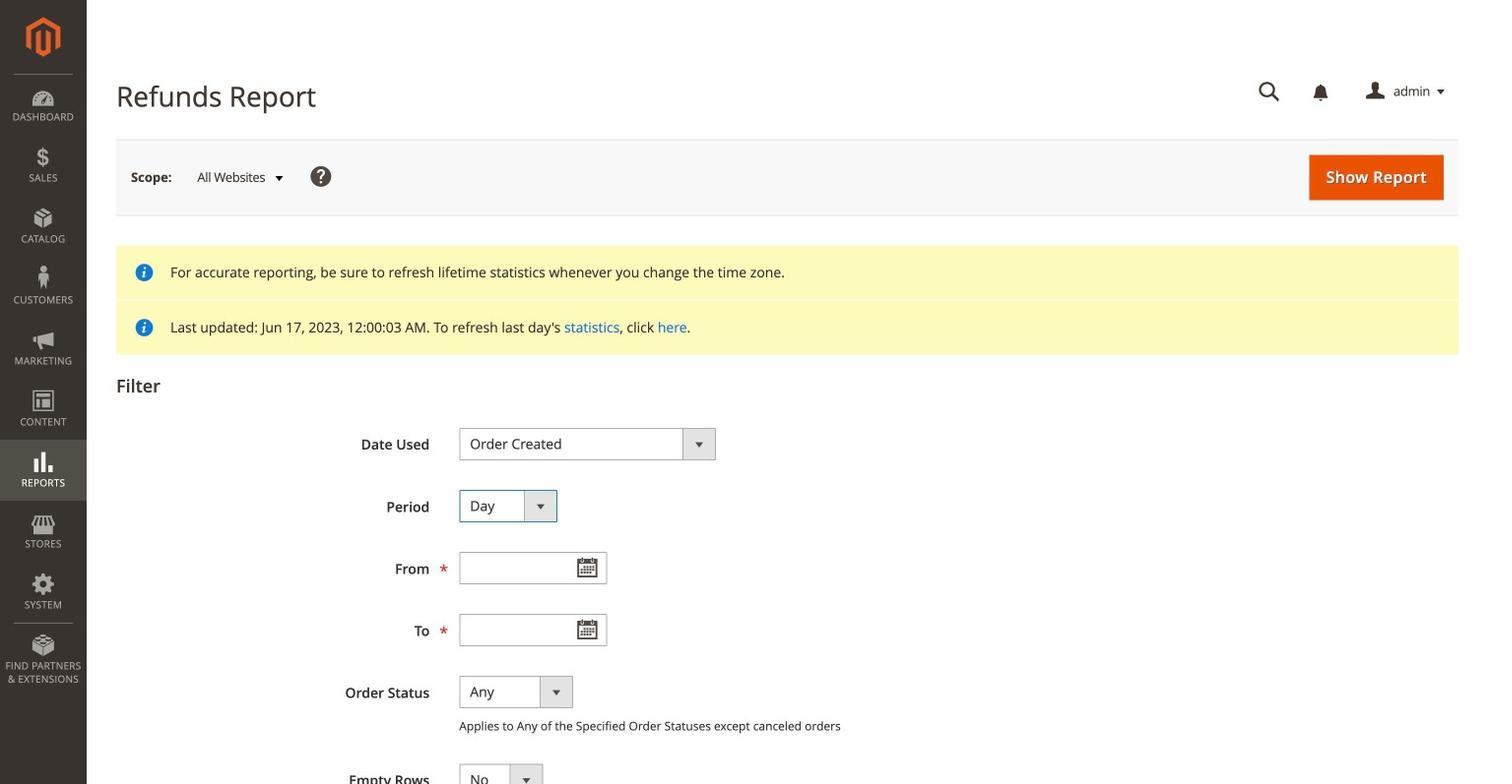 Task type: locate. For each thing, give the bounding box(es) containing it.
magento admin panel image
[[26, 17, 61, 57]]

None text field
[[1245, 75, 1294, 109]]

menu bar
[[0, 74, 87, 696]]

None text field
[[459, 552, 607, 585], [459, 615, 607, 647], [459, 552, 607, 585], [459, 615, 607, 647]]



